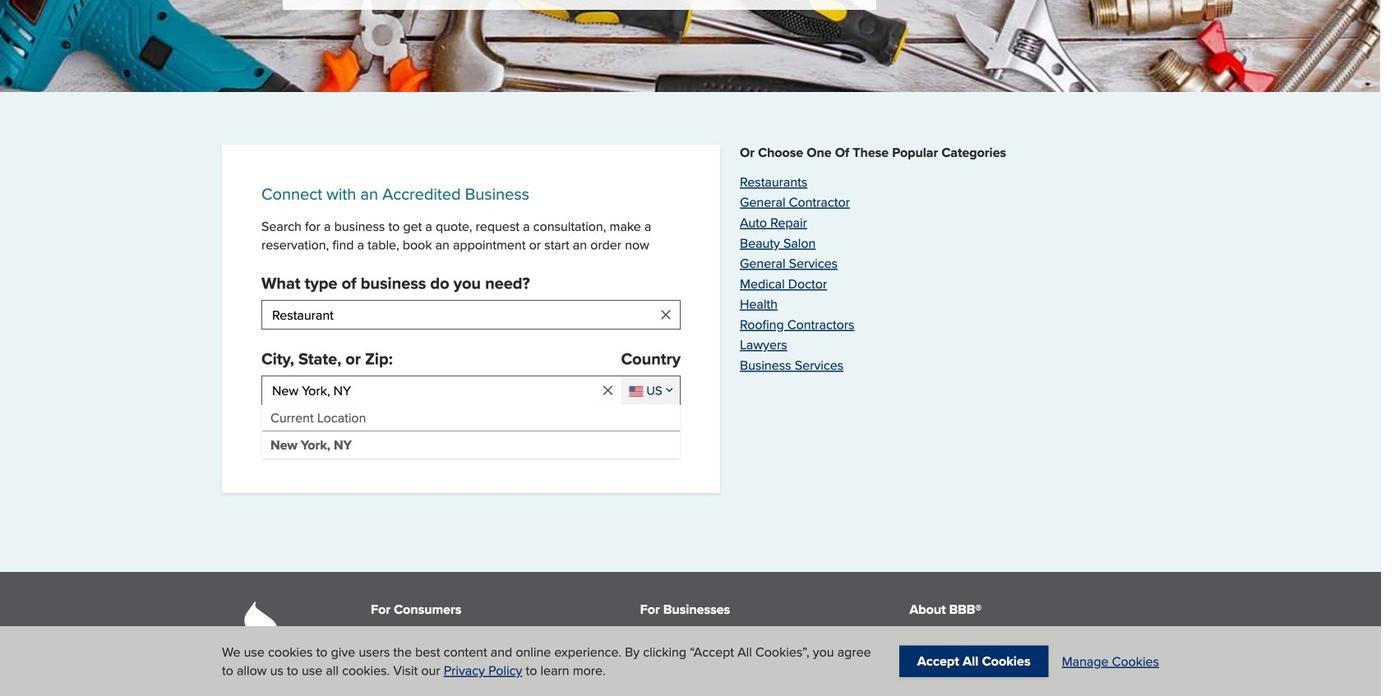 Task type: locate. For each thing, give the bounding box(es) containing it.
None field
[[622, 377, 680, 405]]

clear search image
[[659, 308, 674, 322]]

group
[[262, 217, 681, 459]]

Search Location field
[[272, 377, 601, 405]]

E.g., Roofing, Moving, Electrical, Plumbing search field
[[272, 301, 659, 329]]



Task type: describe. For each thing, give the bounding box(es) containing it.
clear search image
[[601, 383, 616, 398]]

bbb image
[[222, 602, 292, 697]]



Task type: vqa. For each thing, say whether or not it's contained in the screenshot.
1st Not Bbb Accredited image from the bottom of the page
no



